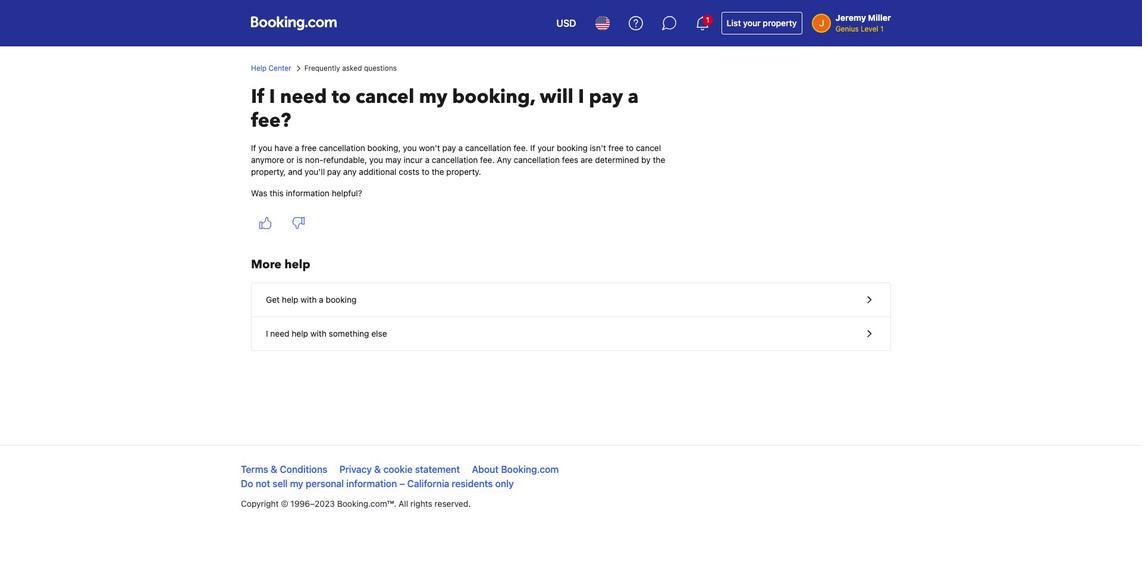Task type: vqa. For each thing, say whether or not it's contained in the screenshot.
"stay" to the left
no



Task type: describe. For each thing, give the bounding box(es) containing it.
0 vertical spatial fee.
[[514, 143, 528, 153]]

2 horizontal spatial to
[[626, 143, 634, 153]]

list
[[727, 18, 741, 28]]

booking.com™.
[[337, 499, 396, 509]]

a inside if i need to cancel my booking, will i pay a fee?
[[628, 84, 639, 110]]

1 free from the left
[[302, 143, 317, 153]]

2 horizontal spatial you
[[403, 143, 417, 153]]

1 horizontal spatial the
[[653, 155, 665, 165]]

center
[[269, 64, 291, 73]]

anymore
[[251, 155, 284, 165]]

2 free from the left
[[609, 143, 624, 153]]

help center button
[[251, 63, 291, 74]]

conditions
[[280, 464, 328, 475]]

pay for i
[[589, 84, 623, 110]]

frequently asked questions
[[304, 64, 397, 73]]

1 horizontal spatial to
[[422, 167, 430, 177]]

is
[[297, 155, 303, 165]]

help inside button
[[292, 328, 308, 339]]

1996–2023
[[291, 499, 335, 509]]

& for terms
[[271, 464, 277, 475]]

about
[[472, 464, 499, 475]]

property.
[[447, 167, 481, 177]]

or
[[287, 155, 294, 165]]

privacy
[[340, 464, 372, 475]]

isn't
[[590, 143, 606, 153]]

©
[[281, 499, 288, 509]]

any
[[343, 167, 357, 177]]

cancellation up refundable,
[[319, 143, 365, 153]]

do not sell my personal information – california residents only link
[[241, 478, 514, 489]]

personal
[[306, 478, 344, 489]]

costs
[[399, 167, 420, 177]]

are
[[581, 155, 593, 165]]

this
[[270, 188, 284, 198]]

cancellation up 'property.'
[[432, 155, 478, 165]]

was this information helpful?
[[251, 188, 362, 198]]

questions
[[364, 64, 397, 73]]

about booking.com do not sell my personal information – california residents only
[[241, 464, 559, 489]]

won't
[[419, 143, 440, 153]]

help
[[251, 64, 267, 73]]

need inside if i need to cancel my booking, will i pay a fee?
[[280, 84, 327, 110]]

–
[[400, 478, 405, 489]]

cancellation right any
[[514, 155, 560, 165]]

if i need to cancel my booking, will i pay a fee?
[[251, 84, 639, 134]]

help for more
[[285, 256, 310, 273]]

i need help with something else button
[[252, 317, 891, 350]]

if you have a free cancellation booking, you won't pay a cancellation fee. if your booking isn't free to cancel anymore or is non-refundable, you may incur a cancellation fee. any cancellation fees are determined by the property, and you'll pay any additional costs to the property.
[[251, 143, 665, 177]]

level
[[861, 24, 879, 33]]

property,
[[251, 167, 286, 177]]

cancellation up any
[[465, 143, 511, 153]]

residents
[[452, 478, 493, 489]]

1 horizontal spatial i
[[269, 84, 275, 110]]

privacy & cookie statement link
[[340, 464, 460, 475]]

miller
[[868, 12, 891, 23]]

list your property
[[727, 18, 797, 28]]

2 vertical spatial pay
[[327, 167, 341, 177]]

non-
[[305, 155, 323, 165]]

statement
[[415, 464, 460, 475]]

booking inside if you have a free cancellation booking, you won't pay a cancellation fee. if your booking isn't free to cancel anymore or is non-refundable, you may incur a cancellation fee. any cancellation fees are determined by the property, and you'll pay any additional costs to the property.
[[557, 143, 588, 153]]

genius
[[836, 24, 859, 33]]

terms
[[241, 464, 268, 475]]

about booking.com link
[[472, 464, 559, 475]]

cookie
[[384, 464, 413, 475]]

only
[[495, 478, 514, 489]]

usd
[[557, 18, 576, 29]]

copyright
[[241, 499, 279, 509]]

help center
[[251, 64, 291, 73]]

reserved.
[[435, 499, 471, 509]]

with inside button
[[311, 328, 327, 339]]

else
[[372, 328, 387, 339]]

rights
[[411, 499, 433, 509]]

get help with a booking button
[[252, 283, 891, 317]]



Task type: locate. For each thing, give the bounding box(es) containing it.
will
[[540, 84, 574, 110]]

you'll
[[305, 167, 325, 177]]

1 vertical spatial need
[[270, 328, 290, 339]]

0 horizontal spatial to
[[332, 84, 351, 110]]

california
[[407, 478, 450, 489]]

1 vertical spatial my
[[290, 478, 303, 489]]

booking inside button
[[326, 295, 357, 305]]

free up determined
[[609, 143, 624, 153]]

pay inside if i need to cancel my booking, will i pay a fee?
[[589, 84, 623, 110]]

0 vertical spatial the
[[653, 155, 665, 165]]

incur
[[404, 155, 423, 165]]

1 vertical spatial to
[[626, 143, 634, 153]]

2 & from the left
[[374, 464, 381, 475]]

copyright © 1996–2023 booking.com™. all rights reserved.
[[241, 499, 471, 509]]

your
[[743, 18, 761, 28], [538, 143, 555, 153]]

1 horizontal spatial fee.
[[514, 143, 528, 153]]

0 vertical spatial my
[[419, 84, 448, 110]]

help
[[285, 256, 310, 273], [282, 295, 298, 305], [292, 328, 308, 339]]

to down frequently asked questions
[[332, 84, 351, 110]]

& up do not sell my personal information – california residents only link
[[374, 464, 381, 475]]

asked
[[342, 64, 362, 73]]

may
[[386, 155, 401, 165]]

cancel
[[356, 84, 414, 110], [636, 143, 661, 153]]

get help with a booking
[[266, 295, 357, 305]]

booking.com online hotel reservations image
[[251, 16, 337, 30]]

help for get
[[282, 295, 298, 305]]

1 inside jeremy miller genius level 1
[[881, 24, 884, 33]]

cancel inside if i need to cancel my booking, will i pay a fee?
[[356, 84, 414, 110]]

booking.com
[[501, 464, 559, 475]]

i down get
[[266, 328, 268, 339]]

frequently
[[304, 64, 340, 73]]

information
[[286, 188, 330, 198], [346, 478, 397, 489]]

0 horizontal spatial 1
[[706, 15, 710, 24]]

cancellation
[[319, 143, 365, 153], [465, 143, 511, 153], [432, 155, 478, 165], [514, 155, 560, 165]]

more
[[251, 256, 282, 273]]

i down "help center" button
[[269, 84, 275, 110]]

cancel up by
[[636, 143, 661, 153]]

the right by
[[653, 155, 665, 165]]

privacy & cookie statement
[[340, 464, 460, 475]]

determined
[[595, 155, 639, 165]]

a
[[628, 84, 639, 110], [295, 143, 299, 153], [459, 143, 463, 153], [425, 155, 430, 165], [319, 295, 324, 305]]

1 vertical spatial fee.
[[480, 155, 495, 165]]

you up additional
[[369, 155, 383, 165]]

a inside button
[[319, 295, 324, 305]]

1 vertical spatial booking
[[326, 295, 357, 305]]

0 horizontal spatial your
[[538, 143, 555, 153]]

booking up something
[[326, 295, 357, 305]]

1 horizontal spatial &
[[374, 464, 381, 475]]

0 horizontal spatial information
[[286, 188, 330, 198]]

2 vertical spatial to
[[422, 167, 430, 177]]

& up sell
[[271, 464, 277, 475]]

jeremy miller genius level 1
[[836, 12, 891, 33]]

booking, inside if you have a free cancellation booking, you won't pay a cancellation fee. if your booking isn't free to cancel anymore or is non-refundable, you may incur a cancellation fee. any cancellation fees are determined by the property, and you'll pay any additional costs to the property.
[[368, 143, 401, 153]]

1 horizontal spatial 1
[[881, 24, 884, 33]]

1 horizontal spatial your
[[743, 18, 761, 28]]

0 vertical spatial with
[[301, 295, 317, 305]]

1 button
[[688, 9, 717, 37]]

need down frequently at the top
[[280, 84, 327, 110]]

1 vertical spatial your
[[538, 143, 555, 153]]

1 horizontal spatial my
[[419, 84, 448, 110]]

information down you'll
[[286, 188, 330, 198]]

information inside the about booking.com do not sell my personal information – california residents only
[[346, 478, 397, 489]]

booking
[[557, 143, 588, 153], [326, 295, 357, 305]]

0 horizontal spatial my
[[290, 478, 303, 489]]

with
[[301, 295, 317, 305], [311, 328, 327, 339]]

need inside i need help with something else button
[[270, 328, 290, 339]]

1 left list
[[706, 15, 710, 24]]

the down won't
[[432, 167, 444, 177]]

booking, for will
[[452, 84, 535, 110]]

cancel down questions
[[356, 84, 414, 110]]

&
[[271, 464, 277, 475], [374, 464, 381, 475]]

you up anymore
[[258, 143, 272, 153]]

booking, inside if i need to cancel my booking, will i pay a fee?
[[452, 84, 535, 110]]

to inside if i need to cancel my booking, will i pay a fee?
[[332, 84, 351, 110]]

something
[[329, 328, 369, 339]]

1 vertical spatial cancel
[[636, 143, 661, 153]]

1 horizontal spatial information
[[346, 478, 397, 489]]

all
[[399, 499, 408, 509]]

free up non-
[[302, 143, 317, 153]]

0 horizontal spatial the
[[432, 167, 444, 177]]

my down "conditions"
[[290, 478, 303, 489]]

i right will
[[578, 84, 584, 110]]

if for if you have a free cancellation booking, you won't pay a cancellation fee. if your booking isn't free to cancel anymore or is non-refundable, you may incur a cancellation fee. any cancellation fees are determined by the property, and you'll pay any additional costs to the property.
[[251, 143, 256, 153]]

the
[[653, 155, 665, 165], [432, 167, 444, 177]]

0 vertical spatial booking
[[557, 143, 588, 153]]

my inside the about booking.com do not sell my personal information – california residents only
[[290, 478, 303, 489]]

with inside button
[[301, 295, 317, 305]]

my for sell
[[290, 478, 303, 489]]

fee?
[[251, 108, 291, 134]]

list your property link
[[722, 12, 803, 35]]

fee.
[[514, 143, 528, 153], [480, 155, 495, 165]]

1 horizontal spatial you
[[369, 155, 383, 165]]

i
[[269, 84, 275, 110], [578, 84, 584, 110], [266, 328, 268, 339]]

additional
[[359, 167, 397, 177]]

and
[[288, 167, 302, 177]]

pay left any
[[327, 167, 341, 177]]

0 vertical spatial need
[[280, 84, 327, 110]]

booking, for you
[[368, 143, 401, 153]]

1 horizontal spatial cancel
[[636, 143, 661, 153]]

help right get
[[282, 295, 298, 305]]

information up the booking.com™.
[[346, 478, 397, 489]]

0 horizontal spatial booking,
[[368, 143, 401, 153]]

1 vertical spatial booking,
[[368, 143, 401, 153]]

my inside if i need to cancel my booking, will i pay a fee?
[[419, 84, 448, 110]]

1
[[706, 15, 710, 24], [881, 24, 884, 33]]

any
[[497, 155, 512, 165]]

do
[[241, 478, 253, 489]]

0 horizontal spatial you
[[258, 143, 272, 153]]

with left something
[[311, 328, 327, 339]]

0 vertical spatial to
[[332, 84, 351, 110]]

if
[[251, 84, 265, 110], [251, 143, 256, 153], [530, 143, 536, 153]]

by
[[641, 155, 651, 165]]

fees
[[562, 155, 579, 165]]

0 horizontal spatial &
[[271, 464, 277, 475]]

if for if i need to cancel my booking, will i pay a fee?
[[251, 84, 265, 110]]

1 vertical spatial help
[[282, 295, 298, 305]]

you
[[258, 143, 272, 153], [403, 143, 417, 153], [369, 155, 383, 165]]

1 inside button
[[706, 15, 710, 24]]

need
[[280, 84, 327, 110], [270, 328, 290, 339]]

0 horizontal spatial booking
[[326, 295, 357, 305]]

0 horizontal spatial fee.
[[480, 155, 495, 165]]

1 horizontal spatial booking,
[[452, 84, 535, 110]]

have
[[275, 143, 293, 153]]

booking,
[[452, 84, 535, 110], [368, 143, 401, 153]]

1 vertical spatial information
[[346, 478, 397, 489]]

need down get
[[270, 328, 290, 339]]

help down get help with a booking
[[292, 328, 308, 339]]

more help
[[251, 256, 310, 273]]

pay
[[589, 84, 623, 110], [443, 143, 456, 153], [327, 167, 341, 177]]

2 horizontal spatial i
[[578, 84, 584, 110]]

sell
[[273, 478, 288, 489]]

0 vertical spatial cancel
[[356, 84, 414, 110]]

jeremy
[[836, 12, 866, 23]]

usd button
[[550, 9, 584, 37]]

my for cancel
[[419, 84, 448, 110]]

help inside button
[[282, 295, 298, 305]]

1 horizontal spatial pay
[[443, 143, 456, 153]]

get
[[266, 295, 280, 305]]

your down will
[[538, 143, 555, 153]]

your right list
[[743, 18, 761, 28]]

you up incur
[[403, 143, 417, 153]]

0 vertical spatial your
[[743, 18, 761, 28]]

to up determined
[[626, 143, 634, 153]]

help right more
[[285, 256, 310, 273]]

1 vertical spatial pay
[[443, 143, 456, 153]]

2 horizontal spatial pay
[[589, 84, 623, 110]]

0 vertical spatial booking,
[[452, 84, 535, 110]]

1 & from the left
[[271, 464, 277, 475]]

cancel inside if you have a free cancellation booking, you won't pay a cancellation fee. if your booking isn't free to cancel anymore or is non-refundable, you may incur a cancellation fee. any cancellation fees are determined by the property, and you'll pay any additional costs to the property.
[[636, 143, 661, 153]]

0 horizontal spatial cancel
[[356, 84, 414, 110]]

0 vertical spatial pay
[[589, 84, 623, 110]]

1 vertical spatial with
[[311, 328, 327, 339]]

2 vertical spatial help
[[292, 328, 308, 339]]

to
[[332, 84, 351, 110], [626, 143, 634, 153], [422, 167, 430, 177]]

1 horizontal spatial free
[[609, 143, 624, 153]]

pay right will
[[589, 84, 623, 110]]

refundable,
[[323, 155, 367, 165]]

1 down miller
[[881, 24, 884, 33]]

if inside if i need to cancel my booking, will i pay a fee?
[[251, 84, 265, 110]]

0 horizontal spatial free
[[302, 143, 317, 153]]

i inside i need help with something else button
[[266, 328, 268, 339]]

terms & conditions
[[241, 464, 328, 475]]

property
[[763, 18, 797, 28]]

0 horizontal spatial i
[[266, 328, 268, 339]]

helpful?
[[332, 188, 362, 198]]

terms & conditions link
[[241, 464, 328, 475]]

0 vertical spatial information
[[286, 188, 330, 198]]

free
[[302, 143, 317, 153], [609, 143, 624, 153]]

not
[[256, 478, 270, 489]]

with right get
[[301, 295, 317, 305]]

& for privacy
[[374, 464, 381, 475]]

1 vertical spatial the
[[432, 167, 444, 177]]

pay right won't
[[443, 143, 456, 153]]

i need help with something else
[[266, 328, 387, 339]]

was
[[251, 188, 267, 198]]

pay for won't
[[443, 143, 456, 153]]

your inside if you have a free cancellation booking, you won't pay a cancellation fee. if your booking isn't free to cancel anymore or is non-refundable, you may incur a cancellation fee. any cancellation fees are determined by the property, and you'll pay any additional costs to the property.
[[538, 143, 555, 153]]

0 vertical spatial help
[[285, 256, 310, 273]]

1 horizontal spatial booking
[[557, 143, 588, 153]]

0 horizontal spatial pay
[[327, 167, 341, 177]]

to right costs
[[422, 167, 430, 177]]

my up won't
[[419, 84, 448, 110]]

booking up fees
[[557, 143, 588, 153]]



